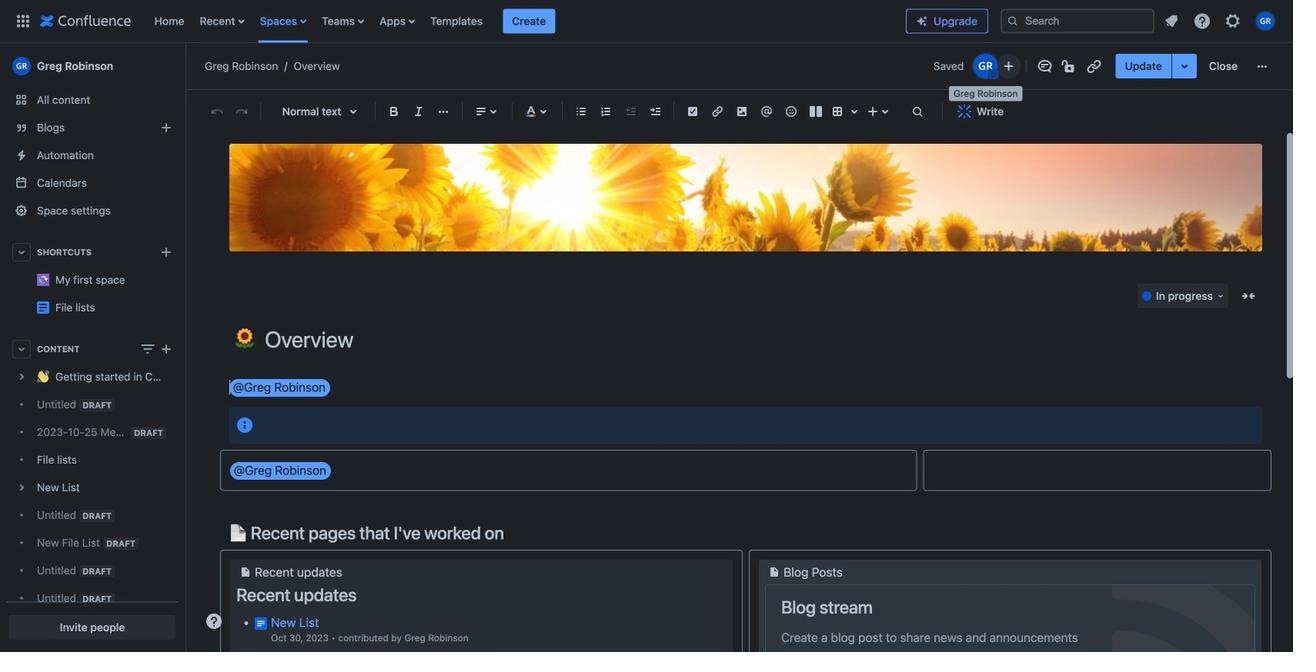 Task type: vqa. For each thing, say whether or not it's contained in the screenshot.
Create a blog image
yes



Task type: describe. For each thing, give the bounding box(es) containing it.
list formating group
[[569, 99, 667, 124]]

space element
[[0, 43, 185, 653]]

layouts image
[[807, 102, 825, 121]]

collapse sidebar image
[[168, 51, 202, 82]]

:sunflower: image
[[235, 329, 255, 349]]

copy link image
[[1085, 57, 1104, 75]]

Give this page a title text field
[[265, 327, 1262, 353]]

bold ⌘b image
[[385, 102, 403, 121]]

blog posts image
[[765, 563, 784, 582]]

Main content area, start typing to enter text. text field
[[220, 377, 1272, 653]]

create a blog image
[[157, 119, 176, 137]]

more formatting image
[[434, 102, 453, 121]]

find and replace image
[[908, 102, 927, 121]]

settings icon image
[[1224, 12, 1242, 30]]

mention @ image
[[757, 102, 776, 121]]

emoji : image
[[782, 102, 801, 121]]

comment icon image
[[1036, 57, 1054, 75]]

tree inside space element
[[6, 363, 179, 653]]

table ⇧⌥t image
[[828, 102, 847, 121]]

action item [] image
[[684, 102, 702, 121]]

indent tab image
[[646, 102, 664, 121]]

list for premium image
[[1158, 7, 1284, 35]]

global element
[[9, 0, 906, 43]]

more image
[[1253, 57, 1272, 75]]

link ⌘k image
[[708, 102, 727, 121]]

no restrictions image
[[1060, 57, 1079, 75]]

premium image
[[916, 15, 928, 27]]

table size image
[[845, 102, 864, 121]]



Task type: locate. For each thing, give the bounding box(es) containing it.
invite to edit image
[[1000, 57, 1018, 75]]

italic ⌘i image
[[410, 102, 428, 121]]

add shortcut image
[[157, 243, 176, 262]]

bullet list ⌘⇧8 image
[[572, 102, 590, 121]]

change view image
[[139, 340, 157, 359]]

list item
[[503, 9, 555, 33]]

banner
[[0, 0, 1293, 43]]

group
[[1116, 54, 1247, 79]]

None search field
[[1001, 9, 1155, 33]]

adjust update settings image
[[1175, 57, 1194, 75]]

list for appswitcher icon
[[147, 0, 906, 43]]

help icon image
[[1193, 12, 1212, 30]]

file lists image
[[37, 302, 49, 314]]

:sunflower: image
[[235, 329, 255, 349]]

numbered list ⌘⇧7 image
[[597, 102, 615, 121]]

1 horizontal spatial list
[[1158, 7, 1284, 35]]

confluence image
[[40, 12, 131, 30], [40, 12, 131, 30]]

tooltip
[[949, 86, 1023, 101]]

text formatting group
[[382, 99, 456, 124]]

recent updates image
[[236, 563, 255, 582]]

appswitcher icon image
[[14, 12, 32, 30]]

list item inside global element
[[503, 9, 555, 33]]

add image, video, or file image
[[733, 102, 751, 121]]

make page fixed-width image
[[1239, 287, 1258, 306]]

Search field
[[1001, 9, 1155, 33]]

notification icon image
[[1162, 12, 1181, 30]]

search image
[[1007, 15, 1019, 27]]

align left image
[[472, 102, 490, 121]]

panel info image
[[236, 416, 254, 435]]

create a page image
[[157, 340, 176, 359]]

tree
[[6, 363, 179, 653]]

0 horizontal spatial list
[[147, 0, 906, 43]]

list
[[147, 0, 906, 43], [1158, 7, 1284, 35]]



